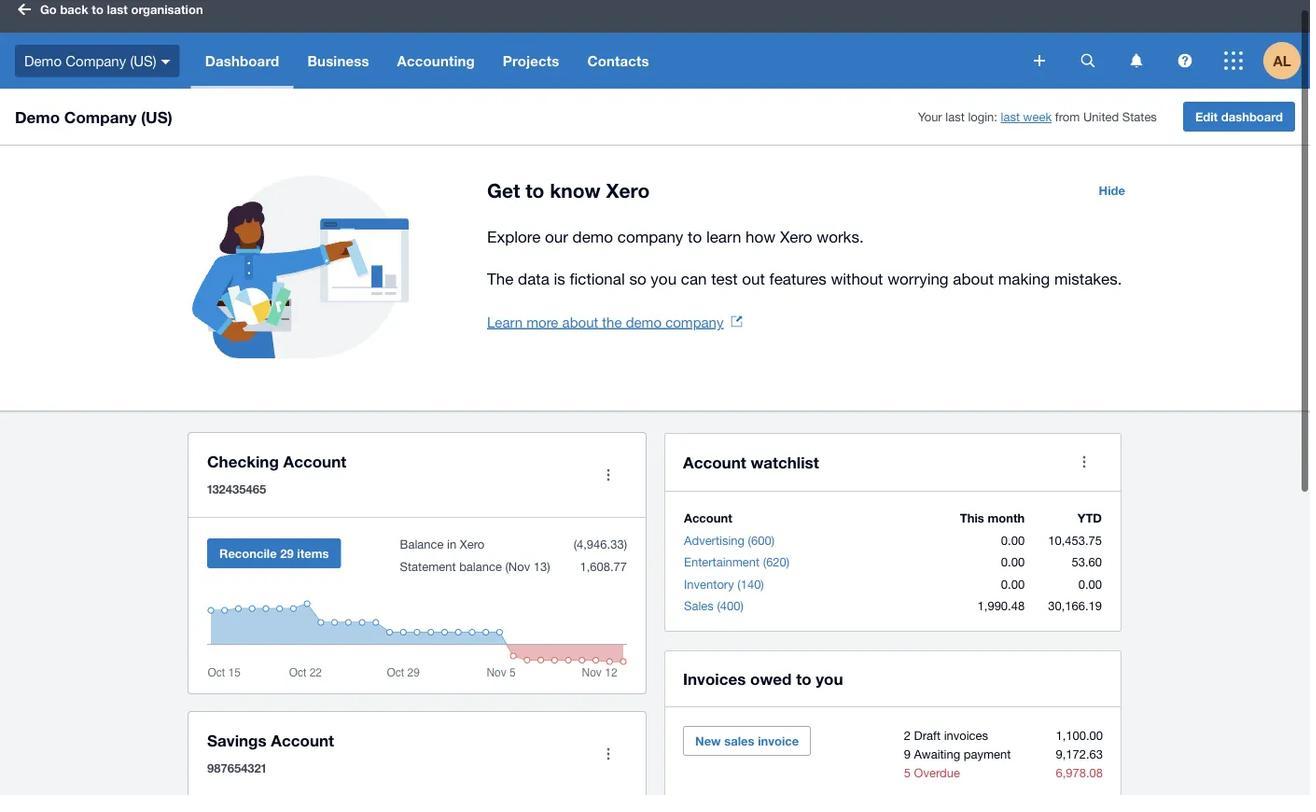 Task type: locate. For each thing, give the bounding box(es) containing it.
edit dashboard
[[1196, 103, 1284, 117]]

get
[[487, 172, 520, 196]]

1 last from the left
[[946, 103, 965, 117]]

about inside intro banner body element
[[953, 263, 994, 281]]

xero right how
[[780, 221, 813, 239]]

2 draft invoices link
[[904, 722, 989, 736]]

mistakes.
[[1055, 263, 1122, 281]]

0 horizontal spatial you
[[651, 263, 677, 281]]

0 vertical spatial to
[[526, 172, 545, 196]]

svg image up week
[[1034, 49, 1045, 60]]

demo
[[24, 46, 62, 62], [15, 101, 60, 119]]

demo right our on the top left of page
[[573, 221, 613, 239]]

edit
[[1196, 103, 1218, 117]]

to
[[526, 172, 545, 196], [688, 221, 702, 239], [796, 663, 812, 681]]

to inside intro banner body element
[[688, 221, 702, 239]]

1 vertical spatial demo
[[626, 307, 662, 323]]

company left opens in a new tab icon
[[666, 307, 724, 323]]

1 horizontal spatial xero
[[606, 172, 650, 196]]

1 horizontal spatial demo
[[626, 307, 662, 323]]

banner
[[0, 0, 1311, 82]]

0.00 for 0.00
[[1001, 570, 1025, 585]]

statement
[[400, 553, 456, 567]]

invoices owed to you link
[[683, 659, 843, 685]]

about left making
[[953, 263, 994, 281]]

overdue
[[914, 759, 961, 773]]

al
[[1274, 46, 1292, 63]]

6,978.08 link
[[1056, 759, 1103, 773]]

you right so
[[651, 263, 677, 281]]

draft
[[914, 722, 941, 736]]

navigation inside banner
[[191, 26, 1021, 82]]

to right get at the left
[[526, 172, 545, 196]]

0 vertical spatial company
[[66, 46, 126, 62]]

1 horizontal spatial svg image
[[1131, 47, 1143, 61]]

1 vertical spatial company
[[64, 101, 137, 119]]

29
[[280, 540, 294, 554]]

1,608.77
[[577, 553, 627, 567]]

demo
[[573, 221, 613, 239], [626, 307, 662, 323]]

manage menu toggle image
[[590, 729, 627, 766]]

account inside account watchlist link
[[683, 446, 746, 465]]

2 last from the left
[[1001, 103, 1020, 117]]

1 vertical spatial company
[[666, 307, 724, 323]]

svg image left al
[[1225, 45, 1243, 63]]

0 horizontal spatial last
[[946, 103, 965, 117]]

132435465
[[207, 475, 266, 490]]

53.60 link
[[1072, 548, 1102, 563]]

2
[[904, 722, 911, 736]]

invoices owed to you
[[683, 663, 843, 681]]

about left the
[[562, 307, 599, 323]]

0.00 link
[[1001, 526, 1025, 541], [1001, 548, 1025, 563], [1001, 570, 1025, 585], [1079, 570, 1102, 585]]

learn more about the demo company
[[487, 307, 724, 323]]

5 overdue link
[[904, 759, 961, 773]]

0.00
[[1001, 526, 1025, 541], [1001, 548, 1025, 563], [1001, 570, 1025, 585], [1079, 570, 1102, 585]]

(400)
[[717, 592, 744, 607]]

2 vertical spatial to
[[796, 663, 812, 681]]

balance
[[459, 553, 502, 567]]

svg image up demo company (us) popup button on the top of the page
[[18, 0, 31, 9]]

features
[[770, 263, 827, 281]]

1 horizontal spatial last
[[1001, 103, 1020, 117]]

how
[[746, 221, 776, 239]]

account left watchlist
[[683, 446, 746, 465]]

reconcile 29 items
[[219, 540, 329, 554]]

2 vertical spatial xero
[[460, 530, 485, 545]]

svg image up states
[[1131, 47, 1143, 61]]

1,100.00 link
[[1056, 722, 1103, 736]]

the
[[487, 263, 514, 281]]

2 horizontal spatial xero
[[780, 221, 813, 239]]

0 vertical spatial demo company (us)
[[24, 46, 157, 62]]

svg image left dashboard at the top of the page
[[161, 53, 171, 58]]

hide button
[[1088, 169, 1137, 199]]

new
[[695, 727, 721, 742]]

9 awaiting payment
[[904, 740, 1011, 755]]

you right owed
[[816, 663, 843, 681]]

month
[[988, 505, 1025, 519]]

states
[[1123, 103, 1157, 117]]

invoices
[[944, 722, 989, 736]]

0 horizontal spatial to
[[526, 172, 545, 196]]

0 horizontal spatial xero
[[460, 530, 485, 545]]

1 vertical spatial demo company (us)
[[15, 101, 172, 119]]

accounting button
[[383, 26, 489, 82]]

1 horizontal spatial about
[[953, 263, 994, 281]]

navigation
[[191, 26, 1021, 82]]

account up advertising
[[684, 505, 733, 519]]

1 vertical spatial about
[[562, 307, 599, 323]]

0 horizontal spatial svg image
[[161, 53, 171, 58]]

1 vertical spatial to
[[688, 221, 702, 239]]

contacts button
[[574, 26, 663, 82]]

0 vertical spatial demo
[[24, 46, 62, 62]]

awaiting
[[914, 740, 961, 755]]

xero right know
[[606, 172, 650, 196]]

2 draft invoices
[[904, 722, 989, 736]]

0 vertical spatial demo
[[573, 221, 613, 239]]

opens in a new tab image
[[731, 309, 743, 321]]

learn
[[487, 307, 523, 323]]

53.60
[[1072, 548, 1102, 563]]

1,990.48 link
[[978, 592, 1025, 607]]

making
[[999, 263, 1050, 281]]

10,453.75 link
[[1048, 526, 1102, 541]]

demo right the
[[626, 307, 662, 323]]

0 horizontal spatial demo
[[573, 221, 613, 239]]

without
[[831, 263, 883, 281]]

explore our demo company to learn how xero works.
[[487, 221, 864, 239]]

account
[[283, 445, 347, 464], [683, 446, 746, 465], [684, 505, 733, 519], [271, 724, 334, 743]]

business
[[307, 46, 369, 63]]

this month
[[960, 505, 1025, 519]]

checking
[[207, 445, 279, 464]]

company inside demo company (us) popup button
[[66, 46, 126, 62]]

navigation containing dashboard
[[191, 26, 1021, 82]]

company up so
[[618, 221, 684, 239]]

0 vertical spatial you
[[651, 263, 677, 281]]

to right owed
[[796, 663, 812, 681]]

so
[[630, 263, 647, 281]]

0.00 for 10,453.75
[[1001, 526, 1025, 541]]

1 vertical spatial xero
[[780, 221, 813, 239]]

9,172.63
[[1056, 740, 1103, 755]]

to left learn
[[688, 221, 702, 239]]

last right your
[[946, 103, 965, 117]]

your
[[918, 103, 943, 117]]

(us) inside popup button
[[130, 46, 157, 62]]

0 vertical spatial company
[[618, 221, 684, 239]]

0 vertical spatial about
[[953, 263, 994, 281]]

company
[[618, 221, 684, 239], [666, 307, 724, 323]]

payment
[[964, 740, 1011, 755]]

svg image
[[1131, 47, 1143, 61], [161, 53, 171, 58]]

last
[[946, 103, 965, 117], [1001, 103, 1020, 117]]

0 horizontal spatial about
[[562, 307, 599, 323]]

last week button
[[1001, 103, 1052, 118]]

you inside intro banner body element
[[651, 263, 677, 281]]

1 horizontal spatial you
[[816, 663, 843, 681]]

inventory (140)
[[684, 570, 764, 585]]

demo inside intro banner body element
[[573, 221, 613, 239]]

demo company (us)
[[24, 46, 157, 62], [15, 101, 172, 119]]

entertainment (620)
[[684, 548, 790, 563]]

in
[[447, 530, 457, 545]]

last left week
[[1001, 103, 1020, 117]]

0 vertical spatial (us)
[[130, 46, 157, 62]]

company
[[66, 46, 126, 62], [64, 101, 137, 119]]

sales
[[725, 727, 755, 742]]

about
[[953, 263, 994, 281], [562, 307, 599, 323]]

account right checking
[[283, 445, 347, 464]]

0.00 link for 10,453.75
[[1001, 526, 1025, 541]]

inventory
[[684, 570, 734, 585]]

1 horizontal spatial to
[[688, 221, 702, 239]]

svg image
[[18, 0, 31, 9], [1225, 45, 1243, 63], [1081, 47, 1095, 61], [1178, 47, 1192, 61], [1034, 49, 1045, 60]]

accounting
[[397, 46, 475, 63]]

987654321
[[207, 754, 266, 769]]

xero right in
[[460, 530, 485, 545]]

login:
[[968, 103, 998, 117]]

(4,946.33)
[[574, 530, 627, 545]]

al button
[[1264, 26, 1311, 82]]



Task type: describe. For each thing, give the bounding box(es) containing it.
items
[[297, 540, 329, 554]]

xero inside intro banner body element
[[780, 221, 813, 239]]

intro banner body element
[[487, 217, 1137, 286]]

business button
[[293, 26, 383, 82]]

dashboard
[[205, 46, 279, 63]]

contacts
[[588, 46, 649, 63]]

edit dashboard button
[[1184, 95, 1296, 125]]

company inside intro banner body element
[[618, 221, 684, 239]]

advertising
[[684, 526, 745, 541]]

entertainment
[[684, 548, 760, 563]]

30,166.19 link
[[1048, 592, 1102, 607]]

dashboard
[[1222, 103, 1284, 117]]

6,978.08
[[1056, 759, 1103, 773]]

data
[[518, 263, 550, 281]]

(620)
[[763, 548, 790, 563]]

9
[[904, 740, 911, 755]]

explore
[[487, 221, 541, 239]]

inventory (140) link
[[684, 570, 764, 585]]

hide
[[1099, 176, 1126, 191]]

svg image up united
[[1081, 47, 1095, 61]]

1,100.00
[[1056, 722, 1103, 736]]

watchlist overflow menu toggle image
[[1066, 437, 1103, 474]]

out
[[742, 263, 765, 281]]

watchlist
[[751, 446, 819, 465]]

0 vertical spatial xero
[[606, 172, 650, 196]]

this
[[960, 505, 985, 519]]

9 awaiting payment link
[[904, 740, 1011, 755]]

sales (400) link
[[684, 592, 744, 607]]

svg image inside demo company (us) popup button
[[161, 53, 171, 58]]

ytd
[[1078, 505, 1102, 519]]

fictional
[[570, 263, 625, 281]]

advertising (600)
[[684, 526, 775, 541]]

banner containing dashboard
[[0, 0, 1311, 82]]

account watchlist link
[[683, 442, 819, 469]]

(140)
[[738, 570, 764, 585]]

0.00 link for 53.60
[[1001, 548, 1025, 563]]

1 vertical spatial (us)
[[141, 101, 172, 119]]

demo inside popup button
[[24, 46, 62, 62]]

is
[[554, 263, 565, 281]]

the data is fictional so you can test out features without worrying about making mistakes.
[[487, 263, 1122, 281]]

invoices
[[683, 663, 746, 681]]

projects button
[[489, 26, 574, 82]]

0.00 for 53.60
[[1001, 548, 1025, 563]]

week
[[1024, 103, 1052, 117]]

reconcile
[[219, 540, 277, 554]]

demo company (us) inside popup button
[[24, 46, 157, 62]]

0.00 link for 0.00
[[1001, 570, 1025, 585]]

owed
[[751, 663, 792, 681]]

13)
[[534, 553, 550, 567]]

works.
[[817, 221, 864, 239]]

account right savings
[[271, 724, 334, 743]]

reconcile 29 items button
[[207, 532, 341, 562]]

invoice
[[758, 727, 799, 742]]

your last login: last week from united states
[[918, 103, 1157, 117]]

svg image up edit dashboard button
[[1178, 47, 1192, 61]]

sales
[[684, 592, 714, 607]]

2 horizontal spatial to
[[796, 663, 812, 681]]

balance in xero
[[400, 530, 485, 545]]

checking account
[[207, 445, 347, 464]]

1,990.48
[[978, 592, 1025, 607]]

new sales invoice button
[[683, 720, 811, 750]]

(nov
[[505, 553, 530, 567]]

projects
[[503, 46, 560, 63]]

manage menu toggle image
[[590, 450, 627, 487]]

can
[[681, 263, 707, 281]]

10,453.75
[[1048, 526, 1102, 541]]

1 vertical spatial demo
[[15, 101, 60, 119]]

savings
[[207, 724, 267, 743]]

30,166.19
[[1048, 592, 1102, 607]]

9,172.63 link
[[1056, 740, 1103, 755]]

demo company (us) button
[[0, 26, 191, 82]]

statement balance (nov 13)
[[400, 553, 550, 567]]

person setting up the dashboard image
[[114, 169, 487, 374]]

account watchlist
[[683, 446, 819, 465]]

1 vertical spatial you
[[816, 663, 843, 681]]

test
[[712, 263, 738, 281]]

know
[[550, 172, 601, 196]]

our
[[545, 221, 568, 239]]

get to know xero
[[487, 172, 650, 196]]

dashboard link
[[191, 26, 293, 82]]

advertising (600) link
[[684, 526, 775, 541]]



Task type: vqa. For each thing, say whether or not it's contained in the screenshot.
"The"
yes



